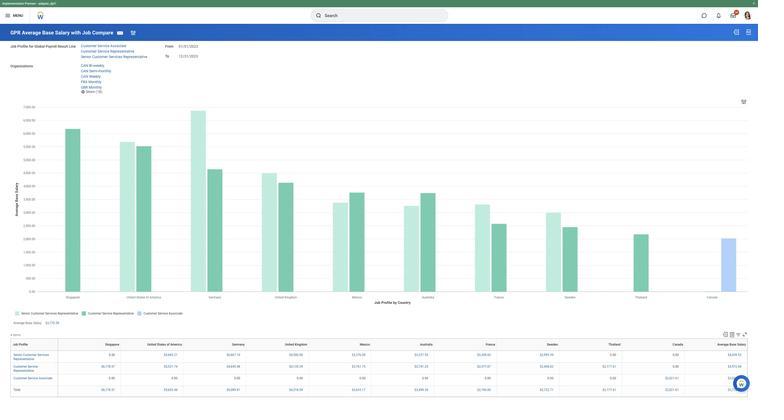 Task type: vqa. For each thing, say whether or not it's contained in the screenshot.
THE SENIOR CUSTOMER SERVICES REPRESENTATIVE
yes



Task type: locate. For each thing, give the bounding box(es) containing it.
germany
[[232, 343, 245, 347], [214, 351, 215, 351]]

services for the leftmost senior customer services representative "link"
[[37, 353, 49, 357]]

0 horizontal spatial services
[[37, 353, 49, 357]]

gpr average base salary with job compare link
[[10, 29, 113, 36]]

implementation preview -   adeptai_dpt1
[[2, 2, 56, 5]]

1 vertical spatial profile
[[19, 343, 28, 347]]

0 vertical spatial customer service associate
[[81, 44, 126, 48]]

average base salary down export to worksheets image
[[718, 343, 747, 347]]

$6,178.57 button for $5,521.74
[[101, 365, 116, 369]]

1 $2,177.61 from the top
[[603, 365, 617, 369]]

customer service representative link down job profile 'button'
[[13, 364, 38, 373]]

1 vertical spatial services
[[37, 353, 49, 357]]

1 vertical spatial $3,770.59 button
[[729, 388, 743, 392]]

$4,500.90 button
[[289, 353, 304, 357]]

customer service associate
[[81, 44, 126, 48], [13, 377, 52, 381]]

2 $6,178.57 button from the top
[[101, 388, 116, 392]]

senior customer services representative link down job profile 'button'
[[13, 352, 49, 361]]

0 horizontal spatial average base salary
[[13, 322, 42, 325]]

of
[[167, 343, 170, 347], [152, 351, 152, 351]]

senior
[[81, 55, 91, 59], [13, 353, 22, 357]]

0 vertical spatial customer service associate link
[[81, 44, 126, 48]]

2 row element from the left
[[58, 339, 749, 351]]

senior customer services representative for the leftmost senior customer services representative "link"
[[13, 353, 49, 361]]

1 horizontal spatial sweden
[[547, 343, 558, 347]]

0 horizontal spatial germany
[[214, 351, 215, 351]]

payroll
[[46, 44, 57, 48]]

america down united states of america
[[153, 351, 153, 351]]

1 vertical spatial average base salary
[[718, 343, 747, 347]]

$5,521.74 button
[[164, 365, 178, 369]]

states down united states of america
[[151, 351, 152, 351]]

1 items selected list from the top
[[81, 44, 156, 59]]

Search Workday  search field
[[325, 10, 438, 21]]

1 horizontal spatial france
[[486, 343, 496, 347]]

from
[[165, 44, 174, 48]]

1 vertical spatial job profile
[[34, 351, 35, 351]]

$2,577.07
[[478, 365, 491, 369]]

0 horizontal spatial associate
[[39, 377, 52, 381]]

monthly
[[98, 69, 111, 73]]

$5,685.21
[[164, 353, 178, 357]]

singapore for singapore united states of america germany united kingdom mexico australia france sweden thailand canada average base salary
[[89, 351, 90, 351]]

germany inside row "element"
[[232, 343, 245, 347]]

customer service representative up weekly
[[81, 49, 134, 53]]

1 horizontal spatial america
[[171, 343, 182, 347]]

1 horizontal spatial australia
[[421, 343, 433, 347]]

customer service associate link up "total" element
[[13, 376, 52, 381]]

close environment banner image
[[753, 2, 756, 5]]

customer inside "link"
[[23, 353, 37, 357]]

2 $6,178.57 from the top
[[101, 389, 115, 392]]

1 vertical spatial of
[[152, 351, 152, 351]]

average inside row "element"
[[718, 343, 729, 347]]

average base salary column header
[[685, 351, 748, 351]]

1 vertical spatial france
[[465, 351, 466, 351]]

singapore inside row "element"
[[105, 343, 119, 347]]

1 vertical spatial $6,178.57
[[101, 389, 115, 392]]

customer
[[81, 44, 97, 48], [81, 49, 97, 53], [92, 55, 108, 59], [23, 353, 37, 357], [13, 365, 27, 369], [13, 377, 27, 381]]

0 horizontal spatial customer service associate
[[13, 377, 52, 381]]

total
[[13, 389, 20, 392]]

12/31/2023
[[179, 54, 198, 58]]

customer service associate down compare
[[81, 44, 126, 48]]

monthly for gbr monthly
[[89, 85, 102, 90]]

0 vertical spatial $2,177.61
[[603, 365, 617, 369]]

senior inside "link"
[[13, 353, 22, 357]]

1 vertical spatial singapore
[[89, 351, 90, 351]]

1 vertical spatial mexico
[[340, 351, 341, 351]]

customer service representative
[[81, 49, 134, 53], [13, 365, 38, 373]]

toolbar
[[721, 332, 748, 339]]

1 vertical spatial customer service representative link
[[13, 364, 38, 373]]

$2,995.39 button
[[540, 353, 555, 357]]

customer service representative inside items selected list
[[81, 49, 134, 53]]

australia
[[421, 343, 433, 347], [402, 351, 403, 351]]

job profile button
[[34, 351, 35, 351]]

0 vertical spatial senior customer services representative link
[[81, 55, 147, 59]]

thailand
[[609, 343, 621, 347], [591, 351, 592, 351]]

2 items selected list from the top
[[81, 64, 120, 90]]

gbr
[[81, 85, 88, 90]]

senior customer services representative inside items selected list
[[81, 55, 147, 59]]

1 row element from the left
[[11, 339, 59, 351]]

preview
[[25, 2, 36, 5]]

items selected list containing customer service associate
[[81, 44, 156, 59]]

1 horizontal spatial customer service representative link
[[81, 49, 134, 53]]

america
[[171, 343, 182, 347], [153, 351, 153, 351]]

0 vertical spatial germany
[[232, 343, 245, 347]]

salary
[[55, 29, 70, 36], [33, 322, 42, 325], [738, 343, 747, 347], [717, 351, 718, 351]]

france
[[486, 343, 496, 347], [465, 351, 466, 351]]

$2,177.61 for $2,722.71
[[603, 389, 617, 392]]

$3,741.23
[[415, 365, 429, 369]]

customer service representative link up weekly
[[81, 49, 134, 53]]

customer service associate link
[[81, 44, 126, 48], [13, 376, 52, 381]]

0 horizontal spatial customer service associate link
[[13, 376, 52, 381]]

0 vertical spatial customer service representative link
[[81, 49, 134, 53]]

1 horizontal spatial senior customer services representative link
[[81, 55, 147, 59]]

$3,376.00
[[352, 353, 366, 357]]

0 horizontal spatial sweden
[[528, 351, 529, 351]]

0 vertical spatial canada
[[673, 343, 684, 347]]

states inside row "element"
[[157, 343, 166, 347]]

1 horizontal spatial job profile
[[34, 351, 35, 351]]

items selected list
[[81, 44, 156, 59], [81, 64, 120, 90]]

1 horizontal spatial canada
[[673, 343, 684, 347]]

australia inside row "element"
[[421, 343, 433, 347]]

1 vertical spatial monthly
[[89, 85, 102, 90]]

senior customer services representative link inside items selected list
[[81, 55, 147, 59]]

1 horizontal spatial $3,770.59
[[729, 389, 742, 392]]

$2,722.71 button
[[540, 388, 555, 392]]

customer service representative down job profile 'button'
[[13, 365, 38, 373]]

global
[[34, 44, 45, 48]]

$3,761.75
[[352, 365, 366, 369]]

customer service associate link down compare
[[81, 44, 126, 48]]

0 vertical spatial $6,178.57 button
[[101, 365, 116, 369]]

0 vertical spatial senior customer services representative
[[81, 55, 147, 59]]

customer for bottommost customer service associate link
[[13, 377, 27, 381]]

1 vertical spatial senior customer services representative link
[[13, 352, 49, 361]]

can up fra
[[81, 74, 88, 79]]

of down united states of america
[[152, 351, 152, 351]]

can for can semi-monthly
[[81, 69, 88, 73]]

$4,135.29 button
[[289, 365, 304, 369]]

menu banner
[[0, 0, 759, 24]]

1 horizontal spatial singapore
[[105, 343, 119, 347]]

1 vertical spatial $2,177.61
[[603, 389, 617, 392]]

of up $5,685.21
[[167, 343, 170, 347]]

profile
[[17, 44, 28, 48], [19, 343, 28, 347], [34, 351, 35, 351]]

$3,633.17 button
[[352, 388, 367, 392]]

america up $5,685.21 button
[[171, 343, 182, 347]]

states up $5,685.21
[[157, 343, 166, 347]]

0 vertical spatial singapore
[[105, 343, 119, 347]]

monthly down 'weekly'
[[88, 80, 102, 84]]

1 horizontal spatial of
[[167, 343, 170, 347]]

2 vertical spatial profile
[[34, 351, 35, 351]]

customer service representative for 'customer service representative' link to the top
[[81, 49, 134, 53]]

total element
[[13, 388, 20, 392]]

0 horizontal spatial customer service representative
[[13, 365, 38, 373]]

singapore
[[105, 343, 119, 347], [89, 351, 90, 351]]

1 $2,177.61 button from the top
[[603, 365, 618, 369]]

singapore button
[[89, 351, 90, 351]]

average
[[22, 29, 41, 36], [13, 322, 25, 325], [718, 343, 729, 347], [715, 351, 716, 351]]

0.00 button
[[109, 353, 116, 357], [611, 353, 618, 357], [673, 353, 680, 357], [673, 365, 680, 369], [109, 377, 116, 381], [172, 377, 178, 381], [234, 377, 241, 381], [297, 377, 304, 381], [360, 377, 367, 381], [423, 377, 429, 381], [485, 377, 492, 381], [548, 377, 555, 381], [611, 377, 618, 381]]

3 can from the top
[[81, 74, 88, 79]]

senior customer services representative up 'monthly'
[[81, 55, 147, 59]]

0 horizontal spatial america
[[153, 351, 153, 351]]

2 can from the top
[[81, 69, 88, 73]]

0 vertical spatial average base salary
[[13, 322, 42, 325]]

$2,177.61 button for $2,722.71
[[603, 388, 618, 392]]

1 vertical spatial thailand
[[591, 351, 592, 351]]

0 vertical spatial states
[[157, 343, 166, 347]]

1 vertical spatial senior customer services representative
[[13, 353, 49, 361]]

average base salary inside row "element"
[[718, 343, 747, 347]]

$2,021.61 button for $2,021.61
[[666, 377, 680, 381]]

customer service associate inside items selected list
[[81, 44, 126, 48]]

0 vertical spatial america
[[171, 343, 182, 347]]

$3,770.59 for rightmost $3,770.59 button
[[729, 389, 742, 392]]

can left bi-
[[81, 64, 88, 68]]

$3,770.59
[[46, 322, 59, 325], [729, 389, 742, 392]]

2 $2,177.61 button from the top
[[603, 388, 618, 392]]

row element up $3,257.55
[[58, 339, 749, 351]]

(18)
[[96, 90, 102, 94]]

export to worksheets image
[[730, 332, 736, 338]]

$2,722.71
[[540, 389, 554, 392]]

$2,021.61 button
[[666, 377, 680, 381], [729, 377, 743, 381], [666, 388, 680, 392]]

thailand inside row "element"
[[609, 343, 621, 347]]

job
[[82, 29, 91, 36], [10, 44, 16, 48], [13, 343, 18, 347], [34, 351, 34, 351]]

$5,603.48
[[164, 389, 178, 392]]

0 vertical spatial services
[[109, 55, 122, 59]]

kingdom
[[295, 343, 308, 347], [277, 351, 278, 351]]

0 horizontal spatial states
[[151, 351, 152, 351]]

base
[[42, 29, 54, 36], [25, 322, 32, 325], [730, 343, 737, 347], [716, 351, 717, 351]]

1 vertical spatial items selected list
[[81, 64, 120, 90]]

senior up bi-
[[81, 55, 91, 59]]

1 vertical spatial customer service associate link
[[13, 376, 52, 381]]

0 horizontal spatial $3,770.59 button
[[46, 321, 60, 326]]

0 vertical spatial sweden
[[547, 343, 558, 347]]

0 vertical spatial items selected list
[[81, 44, 156, 59]]

1 vertical spatial $6,178.57 button
[[101, 388, 116, 392]]

$2,177.61
[[603, 365, 617, 369], [603, 389, 617, 392]]

1 horizontal spatial kingdom
[[295, 343, 308, 347]]

senior inside items selected list
[[81, 55, 91, 59]]

services
[[109, 55, 122, 59], [37, 353, 49, 357]]

2 $2,177.61 from the top
[[603, 389, 617, 392]]

1 horizontal spatial states
[[157, 343, 166, 347]]

profile inside row "element"
[[19, 343, 28, 347]]

0 horizontal spatial job profile
[[13, 343, 28, 347]]

row element down items
[[11, 339, 59, 351]]

gbr monthly
[[81, 85, 102, 90]]

$6,178.57
[[101, 365, 115, 369], [101, 389, 115, 392]]

$2,177.61 button
[[603, 365, 618, 369], [603, 388, 618, 392]]

menu
[[13, 13, 23, 18]]

monthly up more (18)
[[89, 85, 102, 90]]

1 vertical spatial senior
[[13, 353, 22, 357]]

1 vertical spatial customer service representative
[[13, 365, 38, 373]]

0 vertical spatial france
[[486, 343, 496, 347]]

1 horizontal spatial germany
[[232, 343, 245, 347]]

with
[[71, 29, 81, 36]]

senior down items
[[13, 353, 22, 357]]

select to filter grid data image
[[736, 332, 742, 338]]

can up can weekly on the top
[[81, 69, 88, 73]]

customer service associate up "total" element
[[13, 377, 52, 381]]

0 vertical spatial mexico
[[360, 343, 370, 347]]

1 vertical spatial australia
[[402, 351, 403, 351]]

$4,500.90
[[289, 353, 303, 357]]

row element
[[11, 339, 59, 351], [58, 339, 749, 351]]

1 horizontal spatial customer service associate
[[81, 44, 126, 48]]

toolbar inside gpr average base salary with job compare main content
[[721, 332, 748, 339]]

view printable version (pdf) image
[[746, 29, 753, 35]]

senior customer services representative down job profile 'button'
[[13, 353, 49, 361]]

$3,972.68
[[729, 365, 742, 369]]

1 horizontal spatial services
[[109, 55, 122, 59]]

1 vertical spatial can
[[81, 69, 88, 73]]

0 vertical spatial $3,770.59 button
[[46, 321, 60, 326]]

0 horizontal spatial customer service representative link
[[13, 364, 38, 373]]

1 vertical spatial sweden
[[528, 351, 529, 351]]

0 horizontal spatial senior
[[13, 353, 22, 357]]

services for senior customer services representative "link" within the items selected list
[[109, 55, 122, 59]]

0 horizontal spatial senior customer services representative
[[13, 353, 49, 361]]

fullscreen image
[[743, 332, 748, 338]]

services inside items selected list
[[109, 55, 122, 59]]

$3,761.75 button
[[352, 365, 367, 369]]

1 $6,178.57 button from the top
[[101, 365, 116, 369]]

senior customer services representative link up 'monthly'
[[81, 55, 147, 59]]

0 vertical spatial monthly
[[88, 80, 102, 84]]

services inside senior customer services representative "link"
[[37, 353, 49, 357]]

0 vertical spatial can
[[81, 64, 88, 68]]

0 horizontal spatial singapore
[[89, 351, 90, 351]]

$4,645.48
[[227, 365, 240, 369]]

sweden
[[547, 343, 558, 347], [528, 351, 529, 351]]

united
[[147, 343, 156, 347], [285, 343, 294, 347], [151, 351, 151, 351], [277, 351, 277, 351]]

senior for the leftmost senior customer services representative "link"
[[13, 353, 22, 357]]

0 vertical spatial australia
[[421, 343, 433, 347]]

0 vertical spatial $2,177.61 button
[[603, 365, 618, 369]]

1 horizontal spatial senior customer services representative
[[81, 55, 147, 59]]

mexico
[[360, 343, 370, 347], [340, 351, 341, 351]]

$2,450.02
[[540, 365, 554, 369]]

customer for customer service associate link to the right
[[81, 44, 97, 48]]

1 horizontal spatial thailand
[[609, 343, 621, 347]]

average base salary
[[13, 322, 42, 325], [718, 343, 747, 347]]

1 horizontal spatial average base salary
[[718, 343, 747, 347]]

representative
[[110, 49, 134, 53], [123, 55, 147, 59], [13, 358, 34, 361], [13, 369, 34, 373]]

from element
[[179, 41, 198, 49]]

senior customer services representative
[[81, 55, 147, 59], [13, 353, 49, 361]]

1 vertical spatial kingdom
[[277, 351, 278, 351]]

1 vertical spatial canada
[[653, 351, 654, 351]]

0 horizontal spatial france
[[465, 351, 466, 351]]

gpr average base salary with job compare main content
[[0, 24, 759, 400]]

$6,178.57 for $5,521.74
[[101, 365, 115, 369]]

can bi-weekly
[[81, 64, 104, 68]]

0 vertical spatial thailand
[[609, 343, 621, 347]]

change selection image
[[130, 30, 136, 36]]

1 $6,178.57 from the top
[[101, 365, 115, 369]]

0 horizontal spatial senior customer services representative link
[[13, 352, 49, 361]]

0 vertical spatial $3,770.59
[[46, 322, 59, 325]]

0 horizontal spatial $3,770.59
[[46, 322, 59, 325]]

0 vertical spatial associate
[[110, 44, 126, 48]]

can
[[81, 64, 88, 68], [81, 69, 88, 73], [81, 74, 88, 79]]

0.00
[[109, 353, 115, 357], [611, 353, 617, 357], [673, 353, 679, 357], [673, 365, 679, 369], [109, 377, 115, 381], [172, 377, 178, 381], [234, 377, 240, 381], [297, 377, 303, 381], [360, 377, 366, 381], [423, 377, 429, 381], [485, 377, 491, 381], [548, 377, 554, 381], [611, 377, 617, 381]]

france button
[[465, 351, 466, 351]]

average base salary up items
[[13, 322, 42, 325]]

1 can from the top
[[81, 64, 88, 68]]

associate inside items selected list
[[110, 44, 126, 48]]

profile logan mcneil image
[[744, 11, 753, 21]]

0 vertical spatial customer service representative
[[81, 49, 134, 53]]



Task type: describe. For each thing, give the bounding box(es) containing it.
can weekly
[[81, 74, 101, 79]]

to element
[[179, 51, 198, 59]]

0 horizontal spatial kingdom
[[277, 351, 278, 351]]

$5,521.74
[[164, 365, 178, 369]]

result
[[58, 44, 68, 48]]

more (18)
[[86, 90, 102, 94]]

monthly for fra monthly
[[88, 80, 102, 84]]

row element containing job profile
[[11, 339, 59, 351]]

4 items
[[10, 333, 21, 337]]

$3,376.00 button
[[352, 353, 367, 357]]

fra monthly link
[[81, 80, 102, 84]]

implementation
[[2, 2, 24, 5]]

bi-
[[89, 64, 93, 68]]

job profile inside row "element"
[[13, 343, 28, 347]]

customer for 'customer service representative' link to the top
[[81, 49, 97, 53]]

customer service representative for 'customer service representative' link to the left
[[13, 365, 38, 373]]

australia button
[[402, 351, 404, 351]]

$6,867.10
[[227, 353, 240, 357]]

$3,308.82 button
[[478, 353, 492, 357]]

sweden button
[[528, 351, 529, 351]]

gbr monthly link
[[81, 85, 102, 90]]

united states of america
[[147, 343, 182, 347]]

weekly
[[93, 64, 104, 68]]

1 vertical spatial america
[[153, 351, 153, 351]]

01/01/2023
[[179, 44, 198, 48]]

can weekly link
[[81, 74, 101, 79]]

-
[[37, 2, 38, 5]]

30 button
[[728, 10, 740, 21]]

customer for 'customer service representative' link to the left
[[13, 365, 27, 369]]

$6,178.57 button for $5,603.48
[[101, 388, 116, 392]]

fra monthly
[[81, 80, 102, 84]]

for
[[29, 44, 34, 48]]

singapore united states of america germany united kingdom mexico australia france sweden thailand canada average base salary
[[89, 351, 718, 351]]

canada button
[[653, 351, 655, 351]]

0 horizontal spatial thailand
[[591, 351, 592, 351]]

$2,177.61 button for $2,450.02
[[603, 365, 618, 369]]

$3,257.55 button
[[415, 353, 429, 357]]

can for can weekly
[[81, 74, 88, 79]]

$5,089.81
[[227, 389, 240, 392]]

inbox large image
[[731, 13, 736, 18]]

can bi-weekly link
[[81, 64, 104, 68]]

$3,972.68 button
[[729, 365, 743, 369]]

0 horizontal spatial australia
[[402, 351, 403, 351]]

$2,760.00 button
[[478, 388, 492, 392]]

1 horizontal spatial customer service associate link
[[81, 44, 126, 48]]

sweden inside row "element"
[[547, 343, 558, 347]]

senior for senior customer services representative "link" within the items selected list
[[81, 55, 91, 59]]

to
[[165, 54, 169, 58]]

export to excel image
[[723, 332, 729, 338]]

canada inside row "element"
[[673, 343, 684, 347]]

0 horizontal spatial mexico
[[340, 351, 341, 351]]

$5,603.48 button
[[164, 388, 178, 392]]

$3,308.82
[[478, 353, 491, 357]]

1 vertical spatial states
[[151, 351, 152, 351]]

$4,645.48 button
[[227, 365, 241, 369]]

$4,318.09
[[289, 389, 303, 392]]

associate for customer service associate link to the right
[[110, 44, 126, 48]]

$4,459.52 button
[[729, 353, 743, 357]]

$3,499.39
[[415, 389, 429, 392]]

organizations
[[10, 64, 33, 68]]

mexico button
[[340, 351, 341, 351]]

$3,499.39 button
[[415, 388, 429, 392]]

$4,318.09 button
[[289, 388, 304, 392]]

kingdom inside row "element"
[[295, 343, 308, 347]]

row element containing singapore
[[58, 339, 749, 351]]

semi-
[[89, 69, 98, 73]]

united states of america button
[[151, 351, 154, 351]]

$3,257.55
[[415, 353, 429, 357]]

menu button
[[0, 7, 30, 24]]

items selected list containing can bi-weekly
[[81, 64, 120, 90]]

can semi-monthly link
[[81, 69, 111, 73]]

4
[[10, 333, 12, 337]]

germany button
[[214, 351, 216, 351]]

line
[[69, 44, 76, 48]]

1 horizontal spatial $3,770.59 button
[[729, 388, 743, 392]]

$6,867.10 button
[[227, 353, 241, 357]]

more
[[86, 90, 95, 94]]

$4,459.52
[[729, 353, 742, 357]]

america inside row "element"
[[171, 343, 182, 347]]

$5,089.81 button
[[227, 388, 241, 392]]

senior customer services representative for senior customer services representative "link" within the items selected list
[[81, 55, 147, 59]]

$2,577.07 button
[[478, 365, 492, 369]]

export to excel image
[[734, 29, 740, 35]]

can for can bi-weekly
[[81, 64, 88, 68]]

adeptai_dpt1
[[38, 2, 56, 5]]

0 horizontal spatial of
[[152, 351, 152, 351]]

customer service associate for customer service associate link to the right
[[81, 44, 126, 48]]

gpr average base salary with job compare
[[10, 29, 113, 36]]

$3,770.59 for $3,770.59 button to the left
[[46, 322, 59, 325]]

$2,760.00
[[478, 389, 491, 392]]

associate for bottommost customer service associate link
[[39, 377, 52, 381]]

$2,021.61 button for $3,770.59
[[666, 388, 680, 392]]

can semi-monthly
[[81, 69, 111, 73]]

configure and view chart data image
[[741, 99, 748, 105]]

compare
[[92, 29, 113, 36]]

base inside row "element"
[[730, 343, 737, 347]]

$4,135.29
[[289, 365, 303, 369]]

singapore for singapore
[[105, 343, 119, 347]]

$2,021.61 for $3,770.59
[[666, 389, 679, 392]]

united kingdom button
[[277, 351, 279, 351]]

of inside row "element"
[[167, 343, 170, 347]]

weekly
[[89, 74, 101, 79]]

$3,741.23 button
[[415, 365, 429, 369]]

justify image
[[5, 12, 11, 19]]

$2,021.61 for $2,021.61
[[666, 377, 679, 381]]

0 horizontal spatial canada
[[653, 351, 654, 351]]

customer service associate for bottommost customer service associate link
[[13, 377, 52, 381]]

items
[[13, 333, 21, 337]]

thailand button
[[591, 351, 592, 351]]

gpr
[[10, 29, 21, 36]]

1 horizontal spatial mexico
[[360, 343, 370, 347]]

0 vertical spatial profile
[[17, 44, 28, 48]]

notifications large image
[[717, 13, 722, 18]]

job inside row "element"
[[13, 343, 18, 347]]

fra
[[81, 80, 88, 84]]

$2,177.61 for $2,450.02
[[603, 365, 617, 369]]

$3,633.17
[[352, 389, 366, 392]]

$2,995.39
[[540, 353, 554, 357]]

$6,178.57 for $5,603.48
[[101, 389, 115, 392]]

30
[[736, 11, 739, 14]]

$2,450.02 button
[[540, 365, 555, 369]]

search image
[[316, 12, 322, 19]]

1 vertical spatial germany
[[214, 351, 215, 351]]



